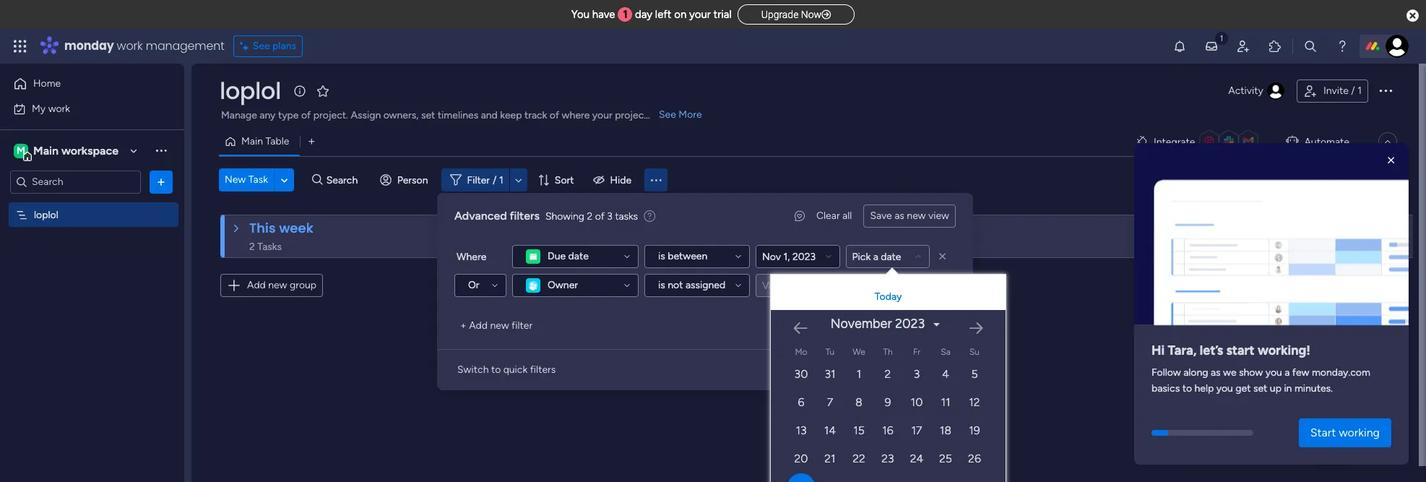 Task type: describe. For each thing, give the bounding box(es) containing it.
0 horizontal spatial you
[[1217, 383, 1234, 395]]

help
[[1316, 446, 1342, 460]]

is between
[[658, 250, 708, 262]]

select product image
[[13, 39, 27, 53]]

tara,
[[1168, 343, 1197, 359]]

person
[[397, 174, 428, 186]]

home
[[33, 77, 61, 90]]

show board description image
[[291, 84, 309, 98]]

12 button
[[961, 389, 989, 416]]

manage
[[221, 109, 257, 121]]

to inside the 'follow along as we show you a few monday.com basics to help you get set up in minutes.'
[[1183, 383, 1193, 395]]

30
[[795, 367, 808, 381]]

due
[[548, 250, 566, 262]]

is not assigned
[[658, 279, 726, 291]]

sa
[[941, 347, 951, 357]]

0 vertical spatial filters
[[510, 209, 540, 223]]

0 horizontal spatial options image
[[154, 175, 168, 189]]

working
[[1339, 426, 1380, 439]]

1 horizontal spatial your
[[690, 8, 711, 21]]

see more link
[[658, 108, 704, 122]]

owner
[[548, 279, 578, 291]]

you
[[572, 8, 590, 21]]

21 button
[[817, 445, 844, 472]]

save
[[870, 210, 892, 222]]

see plans
[[253, 40, 296, 52]]

as inside the 'follow along as we show you a few monday.com basics to help you get set up in minutes.'
[[1211, 367, 1221, 379]]

19 button
[[961, 417, 989, 444]]

left
[[655, 8, 672, 21]]

save as new view
[[870, 210, 950, 222]]

apps image
[[1268, 39, 1283, 53]]

type
[[278, 109, 299, 121]]

clear all
[[817, 210, 852, 222]]

clear
[[817, 210, 840, 222]]

main for main workspace
[[33, 143, 59, 157]]

follow along as we show you a few monday.com basics to help you get set up in minutes.
[[1152, 367, 1371, 395]]

1 button
[[846, 361, 873, 387]]

clear all button
[[811, 205, 858, 228]]

upgrade now
[[762, 9, 822, 20]]

loplol field
[[216, 74, 285, 107]]

switch to quick filters
[[458, 364, 556, 376]]

see for see more
[[659, 108, 676, 121]]

24 button
[[903, 445, 931, 472]]

Status field
[[607, 217, 643, 233]]

1 vertical spatial your
[[593, 109, 613, 121]]

activity button
[[1223, 80, 1292, 103]]

timelines
[[438, 109, 479, 121]]

start working button
[[1299, 418, 1392, 447]]

filter
[[467, 174, 490, 186]]

quick
[[504, 364, 528, 376]]

view
[[929, 210, 950, 222]]

18 button
[[932, 417, 960, 444]]

filters inside button
[[530, 364, 556, 376]]

my work button
[[9, 97, 155, 120]]

new for save
[[907, 210, 926, 222]]

25 button
[[932, 445, 960, 472]]

6 button
[[788, 389, 815, 416]]

date
[[568, 250, 589, 262]]

1 for invite
[[1358, 85, 1362, 97]]

/ for invite
[[1352, 85, 1356, 97]]

mo
[[795, 347, 808, 357]]

set inside the 'follow along as we show you a few monday.com basics to help you get set up in minutes.'
[[1254, 383, 1268, 395]]

person button
[[374, 168, 437, 192]]

few
[[1293, 367, 1310, 379]]

+ add new filter
[[460, 319, 533, 332]]

add view image
[[309, 136, 315, 147]]

we
[[853, 347, 866, 357]]

1 horizontal spatial of
[[550, 109, 560, 121]]

new task
[[225, 173, 268, 186]]

dapulse close image
[[1407, 9, 1420, 23]]

11 button
[[932, 389, 960, 416]]

autopilot image
[[1287, 132, 1299, 150]]

2 inside button
[[885, 367, 891, 381]]

showing
[[546, 210, 585, 222]]

1 horizontal spatial loplol
[[220, 74, 281, 107]]

my work
[[32, 102, 70, 115]]

3 inside button
[[914, 367, 920, 381]]

minutes.
[[1295, 383, 1333, 395]]

any
[[260, 109, 276, 121]]

1 for you
[[623, 8, 628, 21]]

trial
[[714, 8, 732, 21]]

see for see plans
[[253, 40, 270, 52]]

track
[[525, 109, 547, 121]]

task
[[248, 173, 268, 186]]

help
[[1195, 383, 1214, 395]]

follow
[[1152, 367, 1181, 379]]

monday work management
[[64, 38, 225, 54]]

due date
[[548, 250, 589, 262]]

10 button
[[903, 389, 931, 416]]

5
[[972, 367, 978, 381]]

of inside advanced filters showing 2 of 3 tasks
[[595, 210, 605, 222]]

we
[[1224, 367, 1237, 379]]

close image
[[1385, 153, 1399, 168]]

8 button
[[846, 389, 873, 416]]

0 horizontal spatial new
[[268, 279, 287, 291]]

november 2023
[[831, 316, 925, 332]]

is for is not assigned
[[658, 279, 666, 291]]

is for is between
[[658, 250, 666, 262]]

workspace options image
[[154, 143, 168, 158]]

have
[[593, 8, 615, 21]]

in
[[1285, 383, 1293, 395]]

keep
[[500, 109, 522, 121]]

basics
[[1152, 383, 1180, 395]]

you have 1 day left on your trial
[[572, 8, 732, 21]]

v2 search image
[[312, 172, 323, 188]]

more
[[679, 108, 702, 121]]

between
[[668, 250, 708, 262]]

day
[[635, 8, 653, 21]]

not
[[668, 279, 683, 291]]

save as new view button
[[864, 205, 956, 228]]

invite members image
[[1237, 39, 1251, 53]]

inbox image
[[1205, 39, 1219, 53]]

/ for filter
[[493, 174, 497, 186]]

tasks
[[615, 210, 638, 222]]

work for my
[[48, 102, 70, 115]]

help button
[[1304, 441, 1354, 465]]

24
[[910, 452, 924, 465]]

v2 user feedback image
[[795, 209, 805, 224]]

7
[[827, 395, 834, 409]]

filter / 1
[[467, 174, 504, 186]]

add new group
[[247, 279, 317, 291]]



Task type: vqa. For each thing, say whether or not it's contained in the screenshot.


Task type: locate. For each thing, give the bounding box(es) containing it.
your right the where
[[593, 109, 613, 121]]

see left "more"
[[659, 108, 676, 121]]

invite / 1 button
[[1297, 80, 1369, 103]]

options image right invite / 1
[[1378, 81, 1395, 99]]

filter
[[512, 319, 533, 332]]

0 vertical spatial to
[[491, 364, 501, 376]]

22 button
[[846, 445, 873, 472]]

0 vertical spatial you
[[1266, 367, 1283, 379]]

2 horizontal spatial of
[[595, 210, 605, 222]]

17
[[912, 424, 923, 437]]

add left group
[[247, 279, 266, 291]]

1 right invite
[[1358, 85, 1362, 97]]

0 vertical spatial add
[[247, 279, 266, 291]]

0 vertical spatial options image
[[1378, 81, 1395, 99]]

1 vertical spatial filters
[[530, 364, 556, 376]]

11
[[941, 395, 951, 409]]

1 vertical spatial to
[[1183, 383, 1193, 395]]

main table
[[241, 135, 289, 147]]

main left table
[[241, 135, 263, 147]]

0 horizontal spatial loplol
[[34, 209, 58, 221]]

work for monday
[[117, 38, 143, 54]]

options image
[[1378, 81, 1395, 99], [154, 175, 168, 189]]

5 button
[[961, 361, 989, 387]]

1 horizontal spatial /
[[1352, 85, 1356, 97]]

1 horizontal spatial you
[[1266, 367, 1283, 379]]

2 is from the top
[[658, 279, 666, 291]]

2 button
[[875, 361, 902, 387]]

where
[[457, 250, 487, 263]]

3
[[607, 210, 613, 222], [914, 367, 920, 381]]

to inside button
[[491, 364, 501, 376]]

is left not
[[658, 279, 666, 291]]

0 vertical spatial is
[[658, 250, 666, 262]]

loplol up manage
[[220, 74, 281, 107]]

This week field
[[246, 219, 317, 238]]

1 horizontal spatial main
[[241, 135, 263, 147]]

new left group
[[268, 279, 287, 291]]

automate
[[1305, 136, 1350, 148]]

to left help
[[1183, 383, 1193, 395]]

0 horizontal spatial see
[[253, 40, 270, 52]]

work inside button
[[48, 102, 70, 115]]

monday.com
[[1312, 367, 1371, 379]]

your right 'on'
[[690, 8, 711, 21]]

1 horizontal spatial add
[[469, 319, 488, 332]]

tara schultz image
[[1386, 35, 1409, 58]]

as right save
[[895, 210, 905, 222]]

1 vertical spatial add
[[469, 319, 488, 332]]

1 vertical spatial set
[[1254, 383, 1268, 395]]

1 vertical spatial 2
[[885, 367, 891, 381]]

add new group button
[[220, 274, 323, 297]]

su
[[970, 347, 980, 357]]

all
[[843, 210, 852, 222]]

0 vertical spatial see
[[253, 40, 270, 52]]

work right my
[[48, 102, 70, 115]]

2 horizontal spatial new
[[907, 210, 926, 222]]

project
[[615, 109, 648, 121]]

working!
[[1258, 343, 1311, 359]]

0 horizontal spatial your
[[593, 109, 613, 121]]

you left a on the bottom of page
[[1266, 367, 1283, 379]]

home button
[[9, 72, 155, 95]]

of right type
[[301, 109, 311, 121]]

0 horizontal spatial to
[[491, 364, 501, 376]]

new for +
[[490, 319, 509, 332]]

hi tara, let's start working!
[[1152, 343, 1311, 359]]

Search in workspace field
[[30, 173, 121, 190]]

0 horizontal spatial of
[[301, 109, 311, 121]]

set left up on the right bottom
[[1254, 383, 1268, 395]]

work right monday
[[117, 38, 143, 54]]

november 2023 region
[[771, 299, 1427, 482]]

workspace selection element
[[14, 142, 121, 161]]

group
[[290, 279, 317, 291]]

10
[[911, 395, 923, 409]]

0 vertical spatial 3
[[607, 210, 613, 222]]

main for main table
[[241, 135, 263, 147]]

you down we
[[1217, 383, 1234, 395]]

21
[[825, 452, 836, 465]]

1 image
[[1216, 30, 1229, 46]]

show
[[1240, 367, 1264, 379]]

add to favorites image
[[316, 83, 330, 98]]

options image down workspace options image
[[154, 175, 168, 189]]

of right track at top
[[550, 109, 560, 121]]

th
[[884, 347, 893, 357]]

as
[[895, 210, 905, 222], [1211, 367, 1221, 379]]

main workspace
[[33, 143, 119, 157]]

1 is from the top
[[658, 250, 666, 262]]

1 horizontal spatial new
[[490, 319, 509, 332]]

workspace image
[[14, 143, 28, 159]]

is left 'between'
[[658, 250, 666, 262]]

lottie animation element
[[1135, 143, 1409, 330]]

1 inside november 2023 region
[[857, 367, 862, 381]]

30 button
[[788, 361, 815, 387]]

1 left arrow down image
[[499, 174, 504, 186]]

dapulse rightstroke image
[[822, 9, 831, 20]]

filters down arrow down image
[[510, 209, 540, 223]]

0 horizontal spatial set
[[421, 109, 435, 121]]

main right "workspace" image
[[33, 143, 59, 157]]

set right the owners,
[[421, 109, 435, 121]]

advanced
[[455, 209, 507, 223]]

main inside "button"
[[241, 135, 263, 147]]

to left quick
[[491, 364, 501, 376]]

arrow down image
[[510, 171, 527, 189]]

notifications image
[[1173, 39, 1187, 53]]

3 down fr at the bottom of page
[[914, 367, 920, 381]]

/
[[1352, 85, 1356, 97], [493, 174, 497, 186]]

invite / 1
[[1324, 85, 1362, 97]]

0 horizontal spatial as
[[895, 210, 905, 222]]

new left view
[[907, 210, 926, 222]]

Value field
[[756, 274, 930, 297]]

31 button
[[817, 361, 844, 387]]

0 vertical spatial /
[[1352, 85, 1356, 97]]

angle down image
[[281, 175, 288, 185]]

start working
[[1311, 426, 1380, 439]]

31
[[825, 367, 836, 381]]

remove sort image
[[936, 249, 950, 264]]

1 vertical spatial see
[[659, 108, 676, 121]]

hide button
[[587, 168, 640, 192]]

manage any type of project. assign owners, set timelines and keep track of where your project stands.
[[221, 109, 683, 121]]

add inside + add new filter button
[[469, 319, 488, 332]]

15
[[854, 424, 865, 437]]

workspace
[[61, 143, 119, 157]]

1 horizontal spatial to
[[1183, 383, 1193, 395]]

progress bar
[[1152, 430, 1169, 436]]

filters
[[510, 209, 540, 223], [530, 364, 556, 376]]

hide
[[610, 174, 632, 186]]

0 vertical spatial set
[[421, 109, 435, 121]]

lottie animation image
[[1135, 149, 1409, 330]]

caret down image
[[934, 319, 940, 329]]

1 left the day
[[623, 8, 628, 21]]

loplol list box
[[0, 199, 184, 422]]

1 horizontal spatial see
[[659, 108, 676, 121]]

20 button
[[788, 445, 815, 472]]

/ right filter
[[493, 174, 497, 186]]

see inside button
[[253, 40, 270, 52]]

0 vertical spatial new
[[907, 210, 926, 222]]

of left status
[[595, 210, 605, 222]]

assigned
[[686, 279, 726, 291]]

menu image
[[649, 173, 664, 187]]

or
[[468, 279, 480, 291]]

0 vertical spatial 2
[[587, 210, 593, 222]]

19
[[969, 424, 981, 437]]

1 vertical spatial options image
[[154, 175, 168, 189]]

assign
[[351, 109, 381, 121]]

1 vertical spatial loplol
[[34, 209, 58, 221]]

stands.
[[650, 109, 683, 121]]

4 button
[[932, 361, 960, 387]]

12
[[969, 395, 981, 409]]

up
[[1270, 383, 1282, 395]]

3 left tasks
[[607, 210, 613, 222]]

+ add new filter button
[[455, 314, 539, 338]]

2 inside advanced filters showing 2 of 3 tasks
[[587, 210, 593, 222]]

new task button
[[219, 168, 274, 192]]

3 inside advanced filters showing 2 of 3 tasks
[[607, 210, 613, 222]]

now
[[801, 9, 822, 20]]

as inside save as new view button
[[895, 210, 905, 222]]

0 horizontal spatial 2
[[587, 210, 593, 222]]

2 right the showing
[[587, 210, 593, 222]]

0 horizontal spatial /
[[493, 174, 497, 186]]

0 horizontal spatial add
[[247, 279, 266, 291]]

1 horizontal spatial 3
[[914, 367, 920, 381]]

1 horizontal spatial work
[[117, 38, 143, 54]]

8
[[856, 395, 863, 409]]

0 vertical spatial work
[[117, 38, 143, 54]]

upgrade
[[762, 9, 799, 20]]

help image
[[1336, 39, 1350, 53]]

filters right quick
[[530, 364, 556, 376]]

along
[[1184, 367, 1209, 379]]

1 vertical spatial 3
[[914, 367, 920, 381]]

a
[[1285, 367, 1290, 379]]

/ inside button
[[1352, 85, 1356, 97]]

0 vertical spatial your
[[690, 8, 711, 21]]

1 horizontal spatial options image
[[1378, 81, 1395, 99]]

1 horizontal spatial 2
[[885, 367, 891, 381]]

0 vertical spatial as
[[895, 210, 905, 222]]

1 vertical spatial is
[[658, 279, 666, 291]]

13
[[796, 424, 807, 437]]

this
[[249, 219, 276, 237]]

0 vertical spatial loplol
[[220, 74, 281, 107]]

13 button
[[788, 417, 815, 444]]

activity
[[1229, 85, 1264, 97]]

/ right invite
[[1352, 85, 1356, 97]]

1 horizontal spatial set
[[1254, 383, 1268, 395]]

switch to quick filters button
[[452, 358, 562, 382]]

None field
[[756, 245, 840, 268], [846, 245, 930, 268], [756, 245, 840, 268], [846, 245, 930, 268]]

status
[[610, 218, 640, 231]]

your
[[690, 8, 711, 21], [593, 109, 613, 121]]

9 button
[[875, 389, 902, 416]]

loplol down "search in workspace" field
[[34, 209, 58, 221]]

1 vertical spatial new
[[268, 279, 287, 291]]

learn more image
[[644, 210, 656, 223]]

1 vertical spatial work
[[48, 102, 70, 115]]

16
[[883, 424, 894, 437]]

option
[[0, 202, 184, 205]]

16 button
[[875, 417, 902, 444]]

dapulse integrations image
[[1138, 136, 1148, 147]]

add right + on the bottom
[[469, 319, 488, 332]]

2023
[[895, 316, 925, 332]]

2 down th
[[885, 367, 891, 381]]

week
[[279, 219, 314, 237]]

0 horizontal spatial 3
[[607, 210, 613, 222]]

main inside workspace selection element
[[33, 143, 59, 157]]

main table button
[[219, 130, 300, 153]]

1 vertical spatial /
[[493, 174, 497, 186]]

1 horizontal spatial as
[[1211, 367, 1221, 379]]

let's
[[1200, 343, 1224, 359]]

switch
[[458, 364, 489, 376]]

6
[[798, 395, 805, 409]]

loplol
[[220, 74, 281, 107], [34, 209, 58, 221]]

start
[[1227, 343, 1255, 359]]

advanced filters showing 2 of 3 tasks
[[455, 209, 638, 223]]

loplol inside list box
[[34, 209, 58, 221]]

1 for filter
[[499, 174, 504, 186]]

search everything image
[[1304, 39, 1318, 53]]

add inside add new group button
[[247, 279, 266, 291]]

collapse board header image
[[1383, 136, 1394, 147]]

1 down we
[[857, 367, 862, 381]]

new left filter
[[490, 319, 509, 332]]

2 vertical spatial new
[[490, 319, 509, 332]]

0 horizontal spatial work
[[48, 102, 70, 115]]

Search field
[[323, 170, 366, 190]]

1 vertical spatial you
[[1217, 383, 1234, 395]]

see left plans
[[253, 40, 270, 52]]

as left we
[[1211, 367, 1221, 379]]

1 vertical spatial as
[[1211, 367, 1221, 379]]

0 horizontal spatial main
[[33, 143, 59, 157]]



